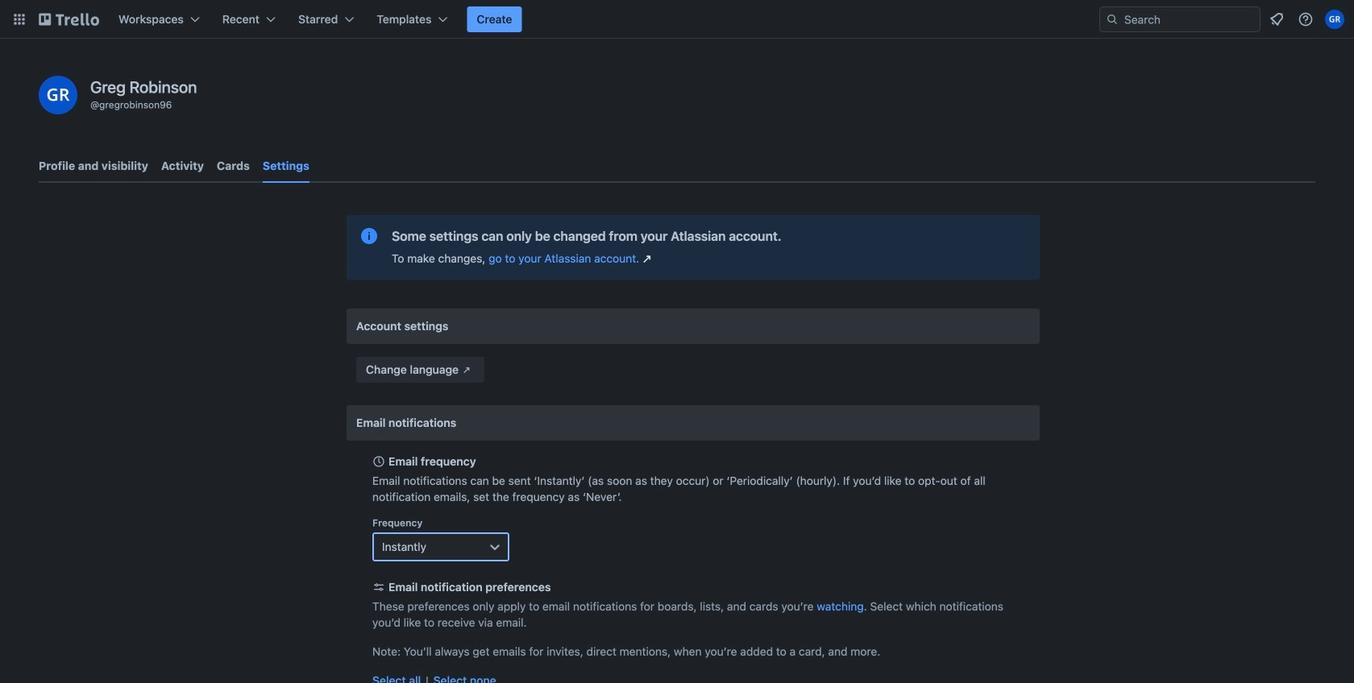 Task type: vqa. For each thing, say whether or not it's contained in the screenshot.
ATTACHMENT Button at the top right of the page
no



Task type: describe. For each thing, give the bounding box(es) containing it.
search image
[[1106, 13, 1119, 26]]

greg robinson (gregrobinson96) image
[[1325, 10, 1345, 29]]

Search field
[[1100, 6, 1261, 32]]

0 notifications image
[[1267, 10, 1287, 29]]

primary element
[[0, 0, 1354, 39]]



Task type: locate. For each thing, give the bounding box(es) containing it.
back to home image
[[39, 6, 99, 32]]

open information menu image
[[1298, 11, 1314, 27]]

greg robinson (gregrobinson96) image
[[39, 76, 77, 114]]

sm image
[[459, 362, 475, 378]]



